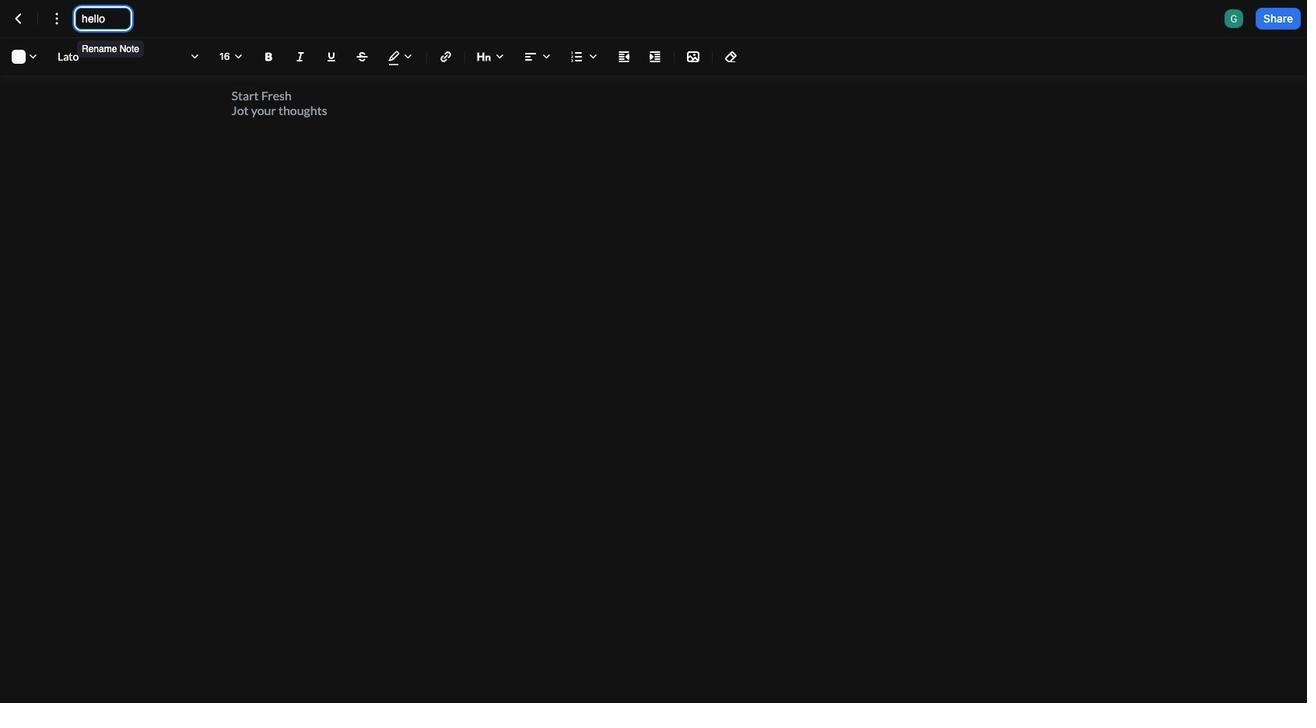 Task type: describe. For each thing, give the bounding box(es) containing it.
all notes image
[[9, 9, 28, 28]]

decrease indent image
[[615, 47, 634, 66]]

clear style image
[[722, 47, 741, 66]]

bold image
[[260, 47, 279, 66]]



Task type: locate. For each thing, give the bounding box(es) containing it.
tooltip
[[76, 30, 146, 59]]

None text field
[[82, 11, 125, 27]]

link image
[[437, 47, 455, 66]]

generic name image
[[1225, 9, 1244, 28]]

more image
[[47, 9, 66, 28]]

strikethrough image
[[353, 47, 372, 66]]

italic image
[[291, 47, 310, 66]]

insert image image
[[684, 47, 703, 66]]

increase indent image
[[646, 47, 665, 66]]

underline image
[[322, 47, 341, 66]]



Task type: vqa. For each thing, say whether or not it's contained in the screenshot.
Strikethrough Image on the left of page
yes



